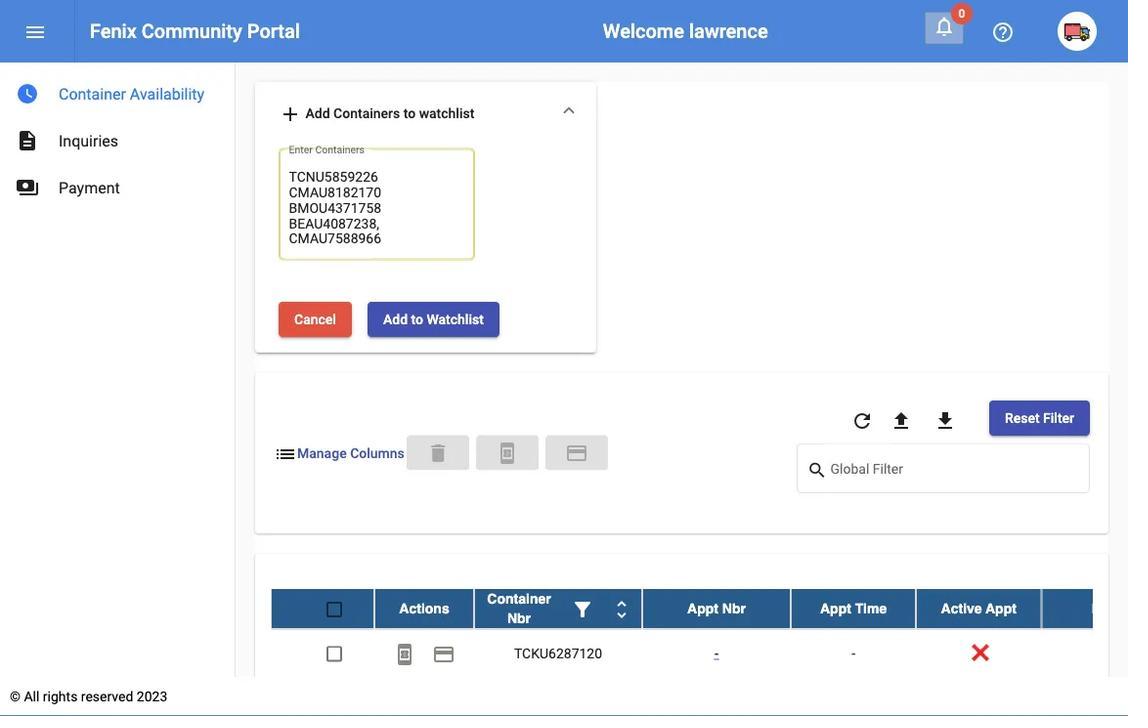 Task type: locate. For each thing, give the bounding box(es) containing it.
column header containing filter_alt
[[474, 589, 642, 628]]

delete
[[426, 442, 450, 466]]

actions
[[399, 601, 449, 616]]

grid
[[271, 589, 1128, 717]]

❌
[[972, 645, 986, 661]]

column header
[[474, 589, 642, 628]]

row containing filter_alt
[[271, 589, 1128, 629]]

appt right active
[[986, 601, 1017, 616]]

nbr
[[722, 601, 746, 616], [507, 610, 531, 626]]

0 horizontal spatial nbr
[[507, 610, 531, 626]]

book_online down actions
[[393, 642, 416, 666]]

container
[[59, 85, 126, 103], [487, 591, 551, 606]]

to
[[403, 105, 416, 121], [411, 311, 423, 327]]

navigation
[[0, 63, 235, 211]]

0 vertical spatial container
[[59, 85, 126, 103]]

no color image containing filter_alt
[[571, 597, 594, 621]]

no color image up "watch_later" at the top of the page
[[23, 20, 47, 44]]

no color image left unfold_more
[[571, 597, 594, 621]]

payment
[[565, 442, 588, 466], [432, 642, 456, 666]]

watchlist
[[419, 105, 475, 121]]

0 vertical spatial to
[[403, 105, 416, 121]]

no color image inside help_outline popup button
[[991, 20, 1015, 44]]

no color image left containers
[[279, 102, 302, 126]]

delete image
[[426, 442, 450, 466]]

nbr inside container nbr
[[507, 610, 531, 626]]

watchlist
[[427, 311, 484, 327]]

to inside button
[[411, 311, 423, 327]]

book_online right delete image
[[496, 442, 519, 466]]

appt left time
[[820, 601, 851, 616]]

filter
[[1043, 410, 1074, 426]]

1 horizontal spatial book_online
[[496, 442, 519, 466]]

container up inquiries
[[59, 85, 126, 103]]

2 horizontal spatial appt
[[986, 601, 1017, 616]]

row
[[271, 589, 1128, 629], [271, 629, 1128, 679]]

0 horizontal spatial container
[[59, 85, 126, 103]]

unfold_more
[[610, 597, 633, 621]]

appt time
[[820, 601, 887, 616]]

inquiries
[[59, 131, 118, 150]]

no color image down description
[[16, 176, 39, 199]]

book_online
[[496, 442, 519, 466], [393, 642, 416, 666]]

add
[[305, 105, 330, 121], [383, 311, 408, 327]]

2 appt from the left
[[820, 601, 851, 616]]

no color image
[[23, 20, 47, 44], [16, 82, 39, 106], [279, 102, 302, 126], [16, 129, 39, 153], [16, 176, 39, 199], [850, 409, 874, 433], [274, 442, 297, 466], [571, 597, 594, 621]]

no color image containing file_download
[[934, 409, 957, 433]]

no color image left columns
[[274, 442, 297, 466]]

1 vertical spatial payment button
[[424, 634, 463, 673]]

appt for appt nbr
[[687, 601, 718, 616]]

no color image containing menu
[[23, 20, 47, 44]]

no color image for the top payment button
[[565, 442, 588, 466]]

container left filter_alt popup button
[[487, 591, 551, 606]]

add to watchlist
[[383, 311, 484, 327]]

1 horizontal spatial payment button
[[545, 436, 608, 471]]

no color image for book_online button to the bottom
[[393, 642, 416, 666]]

help_outline button
[[983, 12, 1023, 51]]

no color image up description
[[16, 82, 39, 106]]

holds column header
[[1041, 589, 1128, 628]]

active appt
[[941, 601, 1017, 616]]

no color image containing search
[[807, 459, 830, 482]]

0 horizontal spatial payment
[[432, 642, 456, 666]]

no color image containing notifications_none
[[933, 15, 956, 38]]

appt up - link
[[687, 601, 718, 616]]

1 vertical spatial book_online
[[393, 642, 416, 666]]

no color image inside refresh button
[[850, 409, 874, 433]]

1 horizontal spatial nbr
[[722, 601, 746, 616]]

file_download
[[934, 409, 957, 433]]

grid containing filter_alt
[[271, 589, 1128, 717]]

row down appt nbr
[[271, 629, 1128, 679]]

cancel
[[294, 311, 336, 327]]

no color image down "watch_later" at the top of the page
[[16, 129, 39, 153]]

add to watchlist button
[[368, 302, 499, 337]]

rights
[[43, 689, 78, 705]]

file_upload
[[890, 409, 913, 433]]

no color image containing file_upload
[[890, 409, 913, 433]]

no color image containing watch_later
[[16, 82, 39, 106]]

1 horizontal spatial payment
[[565, 442, 588, 466]]

0 vertical spatial add
[[305, 105, 330, 121]]

2 - from the left
[[852, 645, 855, 661]]

0 horizontal spatial book_online button
[[385, 634, 424, 673]]

appt
[[687, 601, 718, 616], [820, 601, 851, 616], [986, 601, 1017, 616]]

0 horizontal spatial appt
[[687, 601, 718, 616]]

book_online button down actions
[[385, 634, 424, 673]]

no color image containing description
[[16, 129, 39, 153]]

refresh button
[[843, 401, 882, 440]]

row up - link
[[271, 589, 1128, 629]]

0 vertical spatial book_online
[[496, 442, 519, 466]]

nbr inside appt nbr "column header"
[[722, 601, 746, 616]]

appt nbr
[[687, 601, 746, 616]]

file_download button
[[926, 401, 965, 440]]

active appt column header
[[916, 589, 1041, 628]]

no color image containing unfold_more
[[610, 597, 633, 621]]

no color image for unfold_more button
[[610, 597, 633, 621]]

0 horizontal spatial payment button
[[424, 634, 463, 673]]

book_online button
[[476, 436, 539, 471], [385, 634, 424, 673]]

help_outline
[[991, 20, 1015, 44]]

payment button
[[545, 436, 608, 471], [424, 634, 463, 673]]

filter_alt
[[571, 597, 594, 621]]

add left watchlist
[[383, 311, 408, 327]]

1 vertical spatial payment
[[432, 642, 456, 666]]

no color image inside "file_download" "button"
[[934, 409, 957, 433]]

- link
[[714, 645, 719, 661]]

book_online button right the delete 'button'
[[476, 436, 539, 471]]

file_upload button
[[882, 401, 921, 440]]

unfold_more button
[[602, 589, 641, 628]]

1 vertical spatial add
[[383, 311, 408, 327]]

columns
[[350, 446, 405, 462]]

1 horizontal spatial appt
[[820, 601, 851, 616]]

0 horizontal spatial book_online
[[393, 642, 416, 666]]

add right add
[[305, 105, 330, 121]]

no color image for the bottommost payment button
[[432, 642, 456, 666]]

no color image containing refresh
[[850, 409, 874, 433]]

navigation containing watch_later
[[0, 63, 235, 211]]

no color image for file_upload button
[[890, 409, 913, 433]]

no color image
[[933, 15, 956, 38], [991, 20, 1015, 44], [890, 409, 913, 433], [934, 409, 957, 433], [496, 442, 519, 466], [565, 442, 588, 466], [807, 459, 830, 482], [610, 597, 633, 621], [393, 642, 416, 666], [432, 642, 456, 666]]

lawrence
[[689, 20, 768, 43]]

no color image containing help_outline
[[991, 20, 1015, 44]]

menu button
[[16, 12, 55, 51]]

no color image left file_upload
[[850, 409, 874, 433]]

0 vertical spatial book_online button
[[476, 436, 539, 471]]

1 horizontal spatial -
[[852, 645, 855, 661]]

appt inside "column header"
[[687, 601, 718, 616]]

0 vertical spatial payment
[[565, 442, 588, 466]]

welcome lawrence
[[603, 20, 768, 43]]

payments
[[16, 176, 39, 199]]

tcku6287120
[[514, 645, 602, 661]]

1 horizontal spatial add
[[383, 311, 408, 327]]

filter_alt button
[[563, 589, 602, 628]]

1 horizontal spatial container
[[487, 591, 551, 606]]

active
[[941, 601, 982, 616]]

0 horizontal spatial -
[[714, 645, 719, 661]]

1 appt from the left
[[687, 601, 718, 616]]

no color image inside file_upload button
[[890, 409, 913, 433]]

no color image inside unfold_more button
[[610, 597, 633, 621]]

container for nbr
[[487, 591, 551, 606]]

watch_later
[[16, 82, 39, 106]]

1 row from the top
[[271, 589, 1128, 629]]

cell
[[1041, 629, 1128, 678]]

1 vertical spatial to
[[411, 311, 423, 327]]

1 vertical spatial container
[[487, 591, 551, 606]]

no color image for notifications_none popup button
[[933, 15, 956, 38]]

welcome
[[603, 20, 684, 43]]

no color image for help_outline popup button
[[991, 20, 1015, 44]]

-
[[714, 645, 719, 661], [852, 645, 855, 661]]

- down appt nbr "column header"
[[714, 645, 719, 661]]

manage
[[297, 446, 347, 462]]

3 appt from the left
[[986, 601, 1017, 616]]

- down appt time
[[852, 645, 855, 661]]

no color image inside notifications_none popup button
[[933, 15, 956, 38]]

None text field
[[289, 168, 465, 249]]

0 horizontal spatial add
[[305, 105, 330, 121]]

2 row from the top
[[271, 629, 1128, 679]]



Task type: describe. For each thing, give the bounding box(es) containing it.
no color image containing list
[[274, 442, 297, 466]]

no color image inside menu button
[[23, 20, 47, 44]]

add inside button
[[383, 311, 408, 327]]

no color image for right book_online button
[[496, 442, 519, 466]]

no color image for "file_download" "button"
[[934, 409, 957, 433]]

add add containers to watchlist
[[279, 102, 475, 126]]

0 vertical spatial payment button
[[545, 436, 608, 471]]

1 horizontal spatial book_online button
[[476, 436, 539, 471]]

© all rights reserved 2023
[[10, 689, 167, 705]]

menu
[[23, 20, 47, 44]]

search
[[807, 460, 828, 480]]

1 vertical spatial book_online button
[[385, 634, 424, 673]]

fenix
[[90, 20, 137, 43]]

actions column header
[[374, 589, 474, 628]]

container for availability
[[59, 85, 126, 103]]

containers
[[333, 105, 400, 121]]

reset
[[1005, 410, 1040, 426]]

1 - from the left
[[714, 645, 719, 661]]

container availability
[[59, 85, 204, 103]]

list manage columns
[[274, 442, 405, 466]]

appt time column header
[[791, 589, 916, 628]]

cancel button
[[279, 302, 352, 337]]

notifications_none
[[933, 15, 956, 38]]

description
[[16, 129, 39, 153]]

add
[[279, 102, 302, 126]]

all
[[24, 689, 39, 705]]

list
[[274, 442, 297, 466]]

payment
[[59, 178, 120, 197]]

no color image containing add
[[279, 102, 302, 126]]

row containing book_online
[[271, 629, 1128, 679]]

community
[[142, 20, 242, 43]]

container nbr
[[487, 591, 551, 626]]

add inside add add containers to watchlist
[[305, 105, 330, 121]]

availability
[[130, 85, 204, 103]]

portal
[[247, 20, 300, 43]]

reset filter
[[1005, 410, 1074, 426]]

holds
[[1092, 601, 1128, 616]]

reserved
[[81, 689, 133, 705]]

fenix community portal
[[90, 20, 300, 43]]

time
[[855, 601, 887, 616]]

2023
[[137, 689, 167, 705]]

refresh
[[850, 409, 874, 433]]

reset filter button
[[989, 401, 1090, 436]]

no color image containing payments
[[16, 176, 39, 199]]

©
[[10, 689, 21, 705]]

Global Watchlist Filter field
[[830, 465, 1080, 480]]

to inside add add containers to watchlist
[[403, 105, 416, 121]]

nbr for appt nbr
[[722, 601, 746, 616]]

appt for appt time
[[820, 601, 851, 616]]

notifications_none button
[[925, 12, 964, 44]]

no color image inside filter_alt popup button
[[571, 597, 594, 621]]

delete button
[[407, 436, 469, 471]]

appt nbr column header
[[642, 589, 791, 628]]

nbr for container nbr
[[507, 610, 531, 626]]



Task type: vqa. For each thing, say whether or not it's contained in the screenshot.


